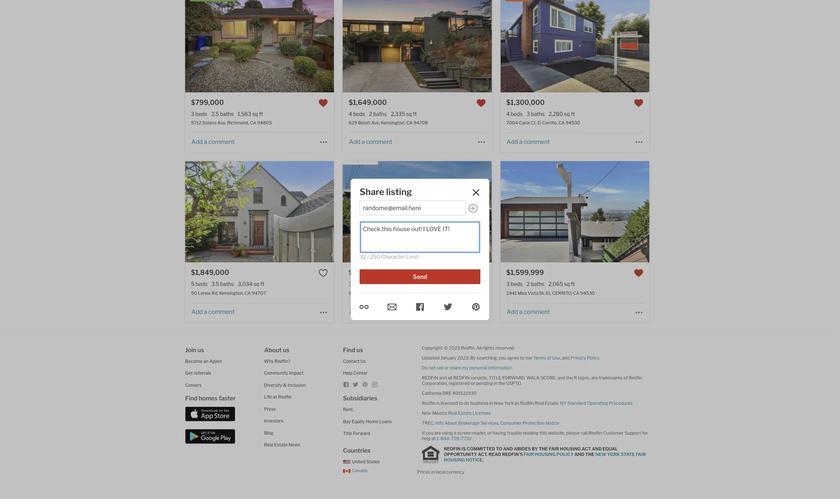 Task type: vqa. For each thing, say whether or not it's contained in the screenshot.
$895,000's ft
yes



Task type: describe. For each thing, give the bounding box(es) containing it.
2 for $895,000
[[369, 281, 372, 287]]

2 photo of 2441 mira vista dr, el cerrito, ca 94530 image from the left
[[501, 161, 649, 263]]

©
[[444, 345, 448, 351]]

2 for $1,649,000
[[369, 111, 372, 117]]

1 horizontal spatial housing
[[535, 452, 556, 457]]

add for $1,599,999
[[507, 309, 518, 316]]

2,065 sq ft
[[549, 281, 575, 287]]

lenox
[[198, 290, 211, 296]]

is
[[436, 400, 440, 406]]

if you are using a screen reader, or having trouble reading this website, please call redfin customer support for help at
[[422, 430, 648, 441]]

searching,
[[477, 355, 498, 361]]

add a comment button for $1,599,999
[[506, 309, 550, 316]]

redfin right as at the bottom
[[520, 400, 534, 406]]

help center button
[[343, 370, 368, 376]]

help
[[422, 436, 431, 441]]

us for join us
[[198, 347, 204, 354]]

ca right cerrito,
[[573, 290, 579, 296]]

by
[[532, 446, 538, 452]]

0 horizontal spatial the
[[498, 381, 505, 386]]

1 horizontal spatial the
[[525, 355, 532, 361]]

richmond,
[[227, 120, 249, 126]]

&
[[283, 382, 287, 388]]

/
[[367, 254, 369, 260]]

find homes faster
[[185, 395, 236, 402]]

baths for $799,000
[[220, 111, 234, 117]]

in inside 'redfin and all redfin variants, title forward, walk score, and the r logos, are trademarks of redfin corporation, registered or pending in the uspto.'
[[494, 381, 497, 386]]

listing
[[386, 187, 412, 197]]

0 horizontal spatial fair
[[524, 452, 534, 457]]

us for about us
[[283, 347, 289, 354]]

news
[[289, 442, 300, 448]]

title forward button
[[343, 431, 370, 436]]

privacy
[[571, 355, 586, 361]]

redfin for and
[[422, 375, 438, 381]]

housing inside new york state fair housing notice
[[444, 457, 465, 463]]

faster
[[219, 395, 236, 402]]

redfin is committed to and abides by the fair housing act and equal opportunity act. read redfin's
[[444, 446, 618, 457]]

2 vertical spatial in
[[431, 469, 435, 475]]

title forward
[[343, 431, 370, 436]]

favorite button checkbox for $1,599,999
[[634, 268, 644, 278]]

2,335
[[391, 111, 405, 117]]

redfin and all redfin variants, title forward, walk score, and the r logos, are trademarks of redfin corporation, registered or pending in the uspto.
[[422, 375, 642, 386]]

favorite button image for $895,000
[[476, 268, 486, 278]]

3 for $799,000
[[191, 111, 194, 117]]

policy
[[557, 452, 574, 457]]

ca down 1,583 sq ft
[[250, 120, 256, 126]]

you inside if you are using a screen reader, or having trouble reading this website, please call redfin customer support for help at
[[426, 430, 433, 436]]

. down committed
[[483, 457, 484, 463]]

do
[[464, 400, 469, 406]]

3 up carol
[[527, 111, 530, 117]]

about us
[[264, 347, 289, 354]]

uspto.
[[506, 381, 522, 386]]

are inside if you are using a screen reader, or having trouble reading this website, please call redfin customer support for help at
[[434, 430, 441, 436]]

investors button
[[264, 418, 283, 424]]

0 horizontal spatial real
[[264, 442, 273, 448]]

ca down 2,335 sq ft
[[406, 120, 413, 126]]

why redfin?
[[264, 358, 291, 364]]

as
[[515, 400, 519, 406]]

4 beds for $1,649,000
[[349, 111, 365, 117]]

5712 solano ave, richmond, ca 94805
[[191, 120, 272, 126]]

equal
[[603, 446, 618, 452]]

$1,599,999
[[506, 269, 544, 277]]

ft for $1,300,000
[[571, 111, 575, 117]]

add a comment button for $895,000
[[349, 309, 393, 316]]

california dre #01521930
[[422, 390, 477, 396]]

3 photo of 5712 solano ave, richmond, ca 94805 image from the left
[[334, 0, 483, 92]]

join us
[[185, 347, 204, 354]]

add a comment button for $1,300,000
[[506, 138, 550, 145]]

abides
[[514, 446, 531, 452]]

a for $799,000
[[204, 138, 207, 145]]

2,065
[[549, 281, 563, 287]]

2,335 sq ft
[[391, 111, 417, 117]]

a inside if you are using a screen reader, or having trouble reading this website, please call redfin customer support for help at
[[454, 430, 456, 436]]

el
[[546, 290, 551, 296]]

my
[[462, 365, 469, 371]]

community impact
[[264, 370, 304, 376]]

add for $895,000
[[349, 309, 360, 316]]

2023
[[449, 345, 460, 351]]

us for find us
[[356, 347, 363, 354]]

1 photo of 5712 solano ave, richmond, ca 94805 image from the left
[[36, 0, 185, 92]]

subsidiaries
[[343, 395, 377, 402]]

4 for $1,649,000
[[349, 111, 352, 117]]

and right score,
[[558, 375, 565, 381]]

fair housing policy link
[[524, 452, 574, 457]]

1 horizontal spatial you
[[499, 355, 506, 361]]

redfin down my
[[453, 375, 470, 381]]

32
[[360, 254, 366, 260]]

customer
[[603, 430, 624, 436]]

0 vertical spatial about
[[264, 347, 282, 354]]

6823
[[349, 290, 360, 296]]

3 photo of 629 beloit ave, kensington, ca 94708 image from the left
[[492, 0, 640, 92]]

2 photo of 629 beloit ave, kensington, ca 94708 image from the left
[[343, 0, 492, 92]]

$1,300,000
[[506, 99, 545, 106]]

1 vertical spatial about
[[444, 420, 457, 426]]

94530 down 2,280 sq ft
[[566, 120, 580, 126]]

press
[[264, 406, 276, 412]]

canadian flag image
[[343, 469, 350, 473]]

5
[[191, 281, 194, 287]]

baths for $895,000
[[373, 281, 387, 287]]

business
[[470, 400, 489, 406]]

equal housing opportunity image
[[422, 446, 440, 463]]

do not sell or share my personal information .
[[422, 365, 513, 371]]

do not sell or share my personal information link
[[422, 365, 512, 371]]

1 vertical spatial el
[[394, 290, 398, 296]]

kensington, for $1,649,000
[[381, 120, 405, 126]]

ave, for $799,000
[[217, 120, 226, 126]]

2 photo of 7004 carol ct, el cerrito, ca 94530 image from the left
[[501, 0, 649, 92]]

a for $895,000
[[362, 309, 365, 316]]

life at redfin
[[264, 394, 292, 400]]

add a comment for $895,000
[[349, 309, 392, 316]]

ca down send
[[415, 290, 421, 296]]

favorite button checkbox for $1,300,000
[[634, 98, 644, 108]]

3 for $895,000
[[349, 281, 352, 287]]

1 photo of 50 lenox rd, kensington, ca 94707 image from the left
[[36, 161, 185, 263]]

beds for $799,000
[[196, 111, 207, 117]]

2 baths for $1,599,999
[[527, 281, 544, 287]]

solano
[[202, 120, 216, 126]]

3 photo of 7004 carol ct, el cerrito, ca 94530 image from the left
[[649, 0, 798, 92]]

york
[[607, 452, 620, 457]]

comment for $799,000
[[208, 138, 235, 145]]

state
[[621, 452, 635, 457]]

1 horizontal spatial ,
[[560, 355, 561, 361]]

3 photo of 2441 mira vista dr, el cerrito, ca 94530 image from the left
[[649, 161, 798, 263]]

$1,649,000
[[349, 99, 387, 106]]

standard
[[567, 400, 586, 406]]

a for $1,599,999
[[519, 309, 522, 316]]

759-
[[451, 436, 461, 441]]

redfin?
[[275, 358, 291, 364]]

add a comment for $1,300,000
[[507, 138, 550, 145]]

redfin left is
[[422, 400, 436, 406]]

blog
[[264, 430, 274, 436]]

opportunity
[[444, 452, 477, 457]]

not
[[429, 365, 436, 371]]

join
[[185, 347, 196, 354]]

94708
[[414, 120, 428, 126]]

carol
[[519, 120, 530, 126]]

having
[[493, 430, 506, 436]]

community
[[264, 370, 288, 376]]

1 horizontal spatial new
[[494, 400, 503, 406]]

january
[[441, 355, 456, 361]]

pending
[[476, 381, 493, 386]]

trademarks
[[599, 375, 623, 381]]

ca down 3,034
[[245, 290, 251, 296]]

1 horizontal spatial to
[[520, 355, 524, 361]]

baths for $1,849,000
[[220, 281, 234, 287]]

a for $1,849,000
[[204, 309, 207, 316]]

registered
[[449, 381, 470, 386]]

ft for $1,599,999
[[571, 281, 575, 287]]

logos,
[[578, 375, 590, 381]]

baths for $1,599,999
[[531, 281, 544, 287]]

add a comment button for $1,849,000
[[191, 309, 235, 316]]

prices in local currency
[[417, 469, 465, 475]]

2 baths for $895,000
[[369, 281, 387, 287]]

share listing element
[[360, 187, 462, 197]]

dr,
[[539, 290, 545, 296]]

2 photo of 50 lenox rd, kensington, ca 94707 image from the left
[[185, 161, 334, 263]]

94805
[[257, 120, 272, 126]]

0 horizontal spatial and
[[503, 446, 513, 452]]

us
[[361, 358, 366, 364]]

variants,
[[471, 375, 488, 381]]

loans
[[379, 419, 392, 424]]

3 beds for $1,599,999
[[506, 281, 523, 287]]

fair inside redfin is committed to and abides by the fair housing act and equal opportunity act. read redfin's
[[549, 446, 559, 452]]

add for $1,649,000
[[349, 138, 360, 145]]

inclusion
[[288, 382, 306, 388]]

sq for $1,849,000
[[254, 281, 259, 287]]

3 photo of 6823 glen mawr ave, el cerrito, ca 94530 image from the left
[[492, 161, 640, 263]]

94530 for $895,000
[[422, 290, 437, 296]]

ca down 2,280 sq ft
[[559, 120, 565, 126]]

favorite button checkbox
[[319, 98, 328, 108]]

fair housing policy and the
[[524, 452, 595, 457]]

and right use
[[562, 355, 570, 361]]

real estate news button
[[264, 442, 300, 448]]

2023:
[[457, 355, 469, 361]]

add for $1,300,000
[[507, 138, 518, 145]]

redfin pinterest image
[[362, 382, 368, 388]]

2,280
[[549, 111, 563, 117]]

Enter your note text field
[[363, 225, 477, 250]]

. down agree
[[512, 365, 513, 371]]

redfin facebook image
[[343, 382, 349, 388]]

send button
[[360, 269, 480, 284]]

and left all
[[439, 375, 447, 381]]

1 vertical spatial to
[[459, 400, 463, 406]]

download the redfin app on the apple app store image
[[185, 407, 235, 422]]

act.
[[478, 452, 488, 457]]

2 horizontal spatial ave,
[[384, 290, 393, 296]]



Task type: locate. For each thing, give the bounding box(es) containing it.
0 horizontal spatial ,
[[499, 420, 499, 426]]

1 vertical spatial cerrito,
[[399, 290, 414, 296]]

beds up 6823
[[353, 281, 365, 287]]

1 vertical spatial ,
[[499, 420, 499, 426]]

bay equity home loans
[[343, 419, 392, 424]]

2 horizontal spatial us
[[356, 347, 363, 354]]

0 vertical spatial of
[[547, 355, 551, 361]]

4 up 7004 at the right of the page
[[506, 111, 510, 117]]

baths up 50 lenox rd, kensington, ca 94707 on the left bottom of the page
[[220, 281, 234, 287]]

support
[[625, 430, 641, 436]]

2 horizontal spatial housing
[[560, 446, 581, 452]]

2 horizontal spatial or
[[487, 430, 492, 436]]

ft for $1,849,000
[[260, 281, 264, 287]]

0 vertical spatial real
[[535, 400, 544, 406]]

3 beds up 2441
[[506, 281, 523, 287]]

to
[[520, 355, 524, 361], [459, 400, 463, 406]]

0 horizontal spatial 4
[[349, 111, 352, 117]]

sq right 2,280
[[564, 111, 570, 117]]

favorite button image for $1,849,000
[[319, 268, 328, 278]]

updated
[[422, 355, 440, 361]]

title
[[489, 375, 501, 381]]

or right sell
[[444, 365, 449, 371]]

all
[[476, 345, 482, 351]]

or down 'services'
[[487, 430, 492, 436]]

sq right 2,335
[[406, 111, 412, 117]]

0 horizontal spatial cerrito,
[[399, 290, 414, 296]]

baths for $1,300,000
[[531, 111, 545, 117]]

1 photo of 7004 carol ct, el cerrito, ca 94530 image from the left
[[352, 0, 501, 92]]

, up having
[[499, 420, 499, 426]]

add a comment down carol
[[507, 138, 550, 145]]

2 4 from the left
[[506, 111, 510, 117]]

1 horizontal spatial about
[[444, 420, 457, 426]]

629 beloit ave, kensington, ca 94708
[[349, 120, 428, 126]]

1 horizontal spatial the
[[585, 452, 595, 457]]

2 baths up 629 beloit ave, kensington, ca 94708
[[369, 111, 387, 117]]

by
[[470, 355, 476, 361]]

favorite button image
[[319, 98, 328, 108], [476, 98, 486, 108], [634, 98, 644, 108], [319, 268, 328, 278], [476, 268, 486, 278]]

. right privacy at the right
[[599, 355, 600, 361]]

94707
[[252, 290, 266, 296]]

2 horizontal spatial real
[[535, 400, 544, 406]]

the left new
[[585, 452, 595, 457]]

0 horizontal spatial the
[[539, 446, 548, 452]]

photo of 6823 glen mawr ave, el cerrito, ca 94530 image
[[194, 161, 343, 263], [343, 161, 492, 263], [492, 161, 640, 263]]

4
[[349, 111, 352, 117], [506, 111, 510, 117]]

beds for $1,649,000
[[353, 111, 365, 117]]

add a comment button for $1,649,000
[[349, 138, 393, 145]]

2 up glen
[[369, 281, 372, 287]]

1 vertical spatial or
[[471, 381, 475, 386]]

redfin inside redfin is committed to and abides by the fair housing act and equal opportunity act. read redfin's
[[444, 446, 461, 452]]

this
[[540, 430, 547, 436]]

get referrals
[[185, 370, 211, 376]]

2 horizontal spatial and
[[592, 446, 602, 452]]

2 photo of 5712 solano ave, richmond, ca 94805 image from the left
[[185, 0, 334, 92]]

baths up vista
[[531, 281, 544, 287]]

0 vertical spatial you
[[499, 355, 506, 361]]

1 photo of 2441 mira vista dr, el cerrito, ca 94530 image from the left
[[352, 161, 501, 263]]

real down the licensed on the right bottom of the page
[[448, 410, 457, 416]]

beds up 5712
[[196, 111, 207, 117]]

us up redfin?
[[283, 347, 289, 354]]

notice
[[466, 457, 483, 463]]

3 beds for $799,000
[[191, 111, 207, 117]]

help
[[343, 370, 353, 376]]

diversity
[[264, 382, 282, 388]]

el right ct,
[[538, 120, 541, 126]]

4 beds
[[349, 111, 365, 117], [506, 111, 523, 117]]

add a comment button down rd,
[[191, 309, 235, 316]]

add down 629
[[349, 138, 360, 145]]

to
[[496, 446, 502, 452]]

beds up 7004 at the right of the page
[[511, 111, 523, 117]]

in right business
[[489, 400, 493, 406]]

1 horizontal spatial el
[[538, 120, 541, 126]]

3 for $1,599,999
[[506, 281, 510, 287]]

3
[[191, 111, 194, 117], [527, 111, 530, 117], [349, 281, 352, 287], [506, 281, 510, 287]]

real
[[535, 400, 544, 406], [448, 410, 457, 416], [264, 442, 273, 448]]

find for find us
[[343, 347, 355, 354]]

are right logos,
[[591, 375, 598, 381]]

2 horizontal spatial fair
[[636, 452, 646, 457]]

94530 down send
[[422, 290, 437, 296]]

add a comment button for $799,000
[[191, 138, 235, 145]]

procedures
[[609, 400, 633, 406]]

4 up 629
[[349, 111, 352, 117]]

0 horizontal spatial us
[[198, 347, 204, 354]]

0 horizontal spatial to
[[459, 400, 463, 406]]

0 horizontal spatial kensington,
[[219, 290, 244, 296]]

add a comment button down solano
[[191, 138, 235, 145]]

of right trademarks
[[624, 375, 628, 381]]

1 vertical spatial at
[[432, 436, 436, 441]]

3 up 6823
[[349, 281, 352, 287]]

comment down ct,
[[524, 138, 550, 145]]

download the redfin app from the google play store image
[[185, 429, 235, 444]]

favorite button checkbox for $1,649,000
[[476, 98, 486, 108]]

the left 'terms'
[[525, 355, 532, 361]]

ft right 2,280
[[571, 111, 575, 117]]

beds for $1,300,000
[[511, 111, 523, 117]]

canada link
[[343, 468, 367, 473]]

kensington, down 2,335
[[381, 120, 405, 126]]

0 horizontal spatial 4 beds
[[349, 111, 365, 117]]

add for $1,849,000
[[191, 309, 203, 316]]

redfin for is
[[444, 446, 461, 452]]

1 horizontal spatial and
[[575, 452, 585, 457]]

1,432 sq ft
[[391, 281, 416, 287]]

2 baths up mawr
[[369, 281, 387, 287]]

find up contact
[[343, 347, 355, 354]]

call
[[581, 430, 588, 436]]

1 photo of 629 beloit ave, kensington, ca 94708 image from the left
[[194, 0, 343, 92]]

of inside 'redfin and all redfin variants, title forward, walk score, and the r logos, are trademarks of redfin corporation, registered or pending in the uspto.'
[[624, 375, 628, 381]]

favorite button image for $799,000
[[319, 98, 328, 108]]

3 up 2441
[[506, 281, 510, 287]]

redfin inside if you are using a screen reader, or having trouble reading this website, please call redfin customer support for help at
[[589, 430, 602, 436]]

0 horizontal spatial of
[[547, 355, 551, 361]]

2 horizontal spatial in
[[494, 381, 497, 386]]

ave,
[[217, 120, 226, 126], [371, 120, 380, 126], [384, 290, 393, 296]]

score,
[[541, 375, 557, 381]]

photo of 7004 carol ct, el cerrito, ca 94530 image
[[352, 0, 501, 92], [501, 0, 649, 92], [649, 0, 798, 92]]

2,280 sq ft
[[549, 111, 575, 117]]

community impact button
[[264, 370, 304, 376]]

limit
[[406, 254, 418, 260]]

about up the 'using'
[[444, 420, 457, 426]]

at
[[273, 394, 277, 400], [432, 436, 436, 441]]

add a comment for $1,649,000
[[349, 138, 392, 145]]

0 vertical spatial to
[[520, 355, 524, 361]]

a down "mira"
[[519, 309, 522, 316]]

redfin inside 'redfin and all redfin variants, title forward, walk score, and the r logos, are trademarks of redfin corporation, registered or pending in the uspto.'
[[629, 375, 642, 381]]

4 for $1,300,000
[[506, 111, 510, 117]]

0 horizontal spatial are
[[434, 430, 441, 436]]

to left do
[[459, 400, 463, 406]]

0 horizontal spatial el
[[394, 290, 398, 296]]

add a comment down "beloit"
[[349, 138, 392, 145]]

1 horizontal spatial kensington,
[[381, 120, 405, 126]]

844-
[[441, 436, 451, 441]]

updated january 2023: by searching, you agree to the terms of use , and privacy policy .
[[422, 355, 600, 361]]

1 horizontal spatial of
[[624, 375, 628, 381]]

, left privacy at the right
[[560, 355, 561, 361]]

baths up 5712 solano ave, richmond, ca 94805
[[220, 111, 234, 117]]

3 beds up 5712
[[191, 111, 207, 117]]

0 horizontal spatial 3 beds
[[191, 111, 207, 117]]

add a comment down glen
[[349, 309, 392, 316]]

0 horizontal spatial estate
[[274, 442, 288, 448]]

favorite button image for $1,300,000
[[634, 98, 644, 108]]

0 vertical spatial kensington,
[[381, 120, 405, 126]]

add a comment button down "beloit"
[[349, 138, 393, 145]]

or left "pending"
[[471, 381, 475, 386]]

0 vertical spatial are
[[591, 375, 598, 381]]

comment for $1,849,000
[[208, 309, 235, 316]]

add a comment button down vista
[[506, 309, 550, 316]]

3 up 5712
[[191, 111, 194, 117]]

94530 for $1,599,999
[[580, 290, 595, 296]]

94530 right cerrito,
[[580, 290, 595, 296]]

0 horizontal spatial find
[[185, 395, 197, 402]]

3 us from the left
[[356, 347, 363, 354]]

1 horizontal spatial at
[[432, 436, 436, 441]]

1 horizontal spatial 4
[[506, 111, 510, 117]]

1-
[[437, 436, 441, 441]]

beds right 5
[[196, 281, 207, 287]]

redfin down the not
[[422, 375, 438, 381]]

4 beds up 7004 at the right of the page
[[506, 111, 523, 117]]

baths
[[220, 111, 234, 117], [373, 111, 387, 117], [531, 111, 545, 117], [220, 281, 234, 287], [373, 281, 387, 287], [531, 281, 544, 287]]

press button
[[264, 406, 276, 412]]

0 vertical spatial cerrito,
[[542, 120, 558, 126]]

0 vertical spatial in
[[494, 381, 497, 386]]

screen
[[457, 430, 471, 436]]

beds for $1,849,000
[[196, 281, 207, 287]]

real left "estate."
[[535, 400, 544, 406]]

1 horizontal spatial 3 beds
[[349, 281, 365, 287]]

and
[[562, 355, 570, 361], [439, 375, 447, 381], [558, 375, 565, 381]]

favorite button image for $1,649,000
[[476, 98, 486, 108]]

mawr
[[372, 290, 383, 296]]

or inside if you are using a screen reader, or having trouble reading this website, please call redfin customer support for help at
[[487, 430, 492, 436]]

add a comment for $1,849,000
[[191, 309, 235, 316]]

0 horizontal spatial or
[[444, 365, 449, 371]]

brokerage
[[458, 420, 480, 426]]

services
[[481, 420, 499, 426]]

comment for $1,649,000
[[366, 138, 392, 145]]

0 horizontal spatial housing
[[444, 457, 465, 463]]

1 vertical spatial you
[[426, 430, 433, 436]]

sq for $895,000
[[405, 281, 411, 287]]

0 vertical spatial or
[[444, 365, 449, 371]]

add down 50 at the bottom left
[[191, 309, 203, 316]]

2.5 baths
[[211, 111, 234, 117]]

3 beds for $895,000
[[349, 281, 365, 287]]

if
[[422, 430, 425, 436]]

sq up '94707'
[[254, 281, 259, 287]]

50 lenox rd, kensington, ca 94707
[[191, 290, 266, 296]]

0 vertical spatial estate
[[458, 410, 472, 416]]

0 horizontal spatial ave,
[[217, 120, 226, 126]]

about up why
[[264, 347, 282, 354]]

redfin instagram image
[[372, 382, 378, 388]]

1 horizontal spatial fair
[[549, 446, 559, 452]]

sq for $1,599,999
[[564, 281, 570, 287]]

add a comment for $1,599,999
[[507, 309, 550, 316]]

ave, for $1,649,000
[[371, 120, 380, 126]]

comment for $1,300,000
[[524, 138, 550, 145]]

at right 'life'
[[273, 394, 277, 400]]

1 horizontal spatial find
[[343, 347, 355, 354]]

forward
[[353, 431, 370, 436]]

0 horizontal spatial new
[[422, 410, 431, 416]]

1 vertical spatial in
[[489, 400, 493, 406]]

find down careers button
[[185, 395, 197, 402]]

website,
[[548, 430, 565, 436]]

1 vertical spatial are
[[434, 430, 441, 436]]

sq right 1,583
[[252, 111, 258, 117]]

us flag image
[[343, 460, 350, 464]]

in right "pending"
[[494, 381, 497, 386]]

2441
[[506, 290, 517, 296]]

2 us from the left
[[283, 347, 289, 354]]

1 vertical spatial kensington,
[[219, 290, 244, 296]]

1 vertical spatial of
[[624, 375, 628, 381]]

add a comment button down carol
[[506, 138, 550, 145]]

add down 6823
[[349, 309, 360, 316]]

ft down send
[[412, 281, 416, 287]]

sq for $799,000
[[252, 111, 258, 117]]

0 horizontal spatial about
[[264, 347, 282, 354]]

find for find homes faster
[[185, 395, 197, 402]]

photo of 5712 solano ave, richmond, ca 94805 image
[[36, 0, 185, 92], [185, 0, 334, 92], [334, 0, 483, 92]]

2 4 beds from the left
[[506, 111, 523, 117]]

add a comment down vista
[[507, 309, 550, 316]]

0 vertical spatial at
[[273, 394, 277, 400]]

favorite button checkbox
[[476, 98, 486, 108], [634, 98, 644, 108], [319, 268, 328, 278], [476, 268, 486, 278], [634, 268, 644, 278]]

the left uspto.
[[498, 381, 505, 386]]

favorite button image
[[634, 268, 644, 278]]

ft for $895,000
[[412, 281, 416, 287]]

add a comment for $799,000
[[191, 138, 235, 145]]

comment for $1,599,999
[[524, 309, 550, 316]]

to right agree
[[520, 355, 524, 361]]

add a comment button
[[191, 138, 235, 145], [349, 138, 393, 145], [506, 138, 550, 145], [191, 309, 235, 316], [349, 309, 393, 316], [506, 309, 550, 316]]

kensington,
[[381, 120, 405, 126], [219, 290, 244, 296]]

sq
[[252, 111, 258, 117], [406, 111, 412, 117], [564, 111, 570, 117], [254, 281, 259, 287], [405, 281, 411, 287], [564, 281, 570, 287]]

are inside 'redfin and all redfin variants, title forward, walk score, and the r logos, are trademarks of redfin corporation, registered or pending in the uspto.'
[[591, 375, 598, 381]]

2 vertical spatial or
[[487, 430, 492, 436]]

0 vertical spatial ,
[[560, 355, 561, 361]]

1 horizontal spatial are
[[591, 375, 598, 381]]

1 horizontal spatial ave,
[[371, 120, 380, 126]]

dre
[[443, 390, 452, 396]]

1 horizontal spatial or
[[471, 381, 475, 386]]

forward,
[[502, 375, 526, 381]]

sq for $1,649,000
[[406, 111, 412, 117]]

baths up mawr
[[373, 281, 387, 287]]

rent. button
[[343, 407, 354, 412]]

beds for $1,599,999
[[511, 281, 523, 287]]

1 horizontal spatial cerrito,
[[542, 120, 558, 126]]

3.5 baths
[[211, 281, 234, 287]]

2 for $1,599,999
[[527, 281, 530, 287]]

1 horizontal spatial in
[[489, 400, 493, 406]]

new left york
[[494, 400, 503, 406]]

ft
[[259, 111, 263, 117], [413, 111, 417, 117], [571, 111, 575, 117], [260, 281, 264, 287], [412, 281, 416, 287], [571, 281, 575, 287]]

committed
[[467, 446, 495, 452]]

2 up vista
[[527, 281, 530, 287]]

sq for $1,300,000
[[564, 111, 570, 117]]

why
[[264, 358, 274, 364]]

0 vertical spatial new
[[494, 400, 503, 406]]

add for $799,000
[[191, 138, 203, 145]]

the inside redfin is committed to and abides by the fair housing act and equal opportunity act. read redfin's
[[539, 446, 548, 452]]

0 vertical spatial el
[[538, 120, 541, 126]]

a down solano
[[204, 138, 207, 145]]

and right policy
[[575, 452, 585, 457]]

$895,000
[[349, 269, 382, 277]]

1 horizontal spatial estate
[[458, 410, 472, 416]]

a for $1,649,000
[[362, 138, 365, 145]]

comment down rd,
[[208, 309, 235, 316]]

1 4 beds from the left
[[349, 111, 365, 117]]

center
[[353, 370, 368, 376]]

0 horizontal spatial you
[[426, 430, 433, 436]]

a down lenox
[[204, 309, 207, 316]]

baths up 629 beloit ave, kensington, ca 94708
[[373, 111, 387, 117]]

reading
[[523, 430, 539, 436]]

redfin down '1-844-759-7732' link
[[444, 446, 461, 452]]

0 horizontal spatial in
[[431, 469, 435, 475]]

new
[[494, 400, 503, 406], [422, 410, 431, 416]]

1 vertical spatial new
[[422, 410, 431, 416]]

an
[[203, 358, 208, 364]]

1 horizontal spatial 4 beds
[[506, 111, 523, 117]]

and right the to
[[503, 446, 513, 452]]

beds for $895,000
[[353, 281, 365, 287]]

in left local
[[431, 469, 435, 475]]

character
[[381, 254, 405, 260]]

us right join
[[198, 347, 204, 354]]

3 baths
[[527, 111, 545, 117]]

ft for $1,649,000
[[413, 111, 417, 117]]

3 photo of 50 lenox rd, kensington, ca 94707 image from the left
[[334, 161, 483, 263]]

beds up "beloit"
[[353, 111, 365, 117]]

1 4 from the left
[[349, 111, 352, 117]]

5 beds
[[191, 281, 207, 287]]

2 vertical spatial real
[[264, 442, 273, 448]]

a down "beloit"
[[362, 138, 365, 145]]

share
[[360, 187, 384, 197]]

contact us button
[[343, 358, 366, 364]]

a for $1,300,000
[[519, 138, 522, 145]]

1 vertical spatial real
[[448, 410, 457, 416]]

0 horizontal spatial at
[[273, 394, 277, 400]]

photo of 629 beloit ave, kensington, ca 94708 image
[[194, 0, 343, 92], [343, 0, 492, 92], [492, 0, 640, 92]]

fair inside new york state fair housing notice
[[636, 452, 646, 457]]

favorite button checkbox for $895,000
[[476, 268, 486, 278]]

redfin twitter image
[[353, 382, 358, 388]]

Email Address email field
[[363, 205, 462, 212]]

the
[[539, 446, 548, 452], [585, 452, 595, 457]]

redfin down &
[[278, 394, 292, 400]]

favorite button checkbox for $1,849,000
[[319, 268, 328, 278]]

2.5
[[211, 111, 219, 117]]

1 vertical spatial find
[[185, 395, 197, 402]]

using
[[442, 430, 453, 436]]

1 horizontal spatial real
[[448, 410, 457, 416]]

sq up cerrito,
[[564, 281, 570, 287]]

about
[[264, 347, 282, 354], [444, 420, 457, 426]]

add down 7004 at the right of the page
[[507, 138, 518, 145]]

mira
[[518, 290, 527, 296]]

2
[[369, 111, 372, 117], [369, 281, 372, 287], [527, 281, 530, 287]]

2 photo of 6823 glen mawr ave, el cerrito, ca 94530 image from the left
[[343, 161, 492, 263]]

and
[[503, 446, 513, 452], [592, 446, 602, 452], [575, 452, 585, 457]]

. right screen
[[472, 436, 473, 441]]

7004
[[506, 120, 518, 126]]

united
[[352, 459, 365, 464]]

photo of 50 lenox rd, kensington, ca 94707 image
[[36, 161, 185, 263], [185, 161, 334, 263], [334, 161, 483, 263]]

at inside if you are using a screen reader, or having trouble reading this website, please call redfin customer support for help at
[[432, 436, 436, 441]]

share
[[450, 365, 461, 371]]

ft for $799,000
[[259, 111, 263, 117]]

kensington, down 3.5 baths
[[219, 290, 244, 296]]

share listing
[[360, 187, 412, 197]]

agree
[[507, 355, 519, 361]]

comment for $895,000
[[366, 309, 392, 316]]

2 baths for $1,649,000
[[369, 111, 387, 117]]

ave, down 2.5 baths
[[217, 120, 226, 126]]

comment down 5712 solano ave, richmond, ca 94805
[[208, 138, 235, 145]]

real estate news
[[264, 442, 300, 448]]

2 horizontal spatial the
[[566, 375, 573, 381]]

blog button
[[264, 430, 274, 436]]

us up us
[[356, 347, 363, 354]]

kensington, for $1,849,000
[[219, 290, 244, 296]]

housing inside redfin is committed to and abides by the fair housing act and equal opportunity act. read redfin's
[[560, 446, 581, 452]]

4 beds for $1,300,000
[[506, 111, 523, 117]]

fair
[[549, 446, 559, 452], [524, 452, 534, 457], [636, 452, 646, 457]]

1 vertical spatial estate
[[274, 442, 288, 448]]

or inside 'redfin and all redfin variants, title forward, walk score, and the r logos, are trademarks of redfin corporation, registered or pending in the uspto.'
[[471, 381, 475, 386]]

get referrals button
[[185, 370, 211, 376]]

1 horizontal spatial us
[[283, 347, 289, 354]]

share listing dialog
[[351, 179, 489, 320]]

2 horizontal spatial 3 beds
[[506, 281, 523, 287]]

0 vertical spatial find
[[343, 347, 355, 354]]

photo of 2441 mira vista dr, el cerrito, ca 94530 image
[[352, 161, 501, 263], [501, 161, 649, 263], [649, 161, 798, 263]]

1 us from the left
[[198, 347, 204, 354]]

cerrito, down 1,432 sq ft
[[399, 290, 414, 296]]

the right the by on the right of the page
[[539, 446, 548, 452]]

states
[[366, 459, 380, 464]]

investors
[[264, 418, 283, 424]]

1 photo of 6823 glen mawr ave, el cerrito, ca 94530 image from the left
[[194, 161, 343, 263]]

comment down 629 beloit ave, kensington, ca 94708
[[366, 138, 392, 145]]

2 baths up vista
[[527, 281, 544, 287]]

ft up cerrito,
[[571, 281, 575, 287]]

baths for $1,649,000
[[373, 111, 387, 117]]



